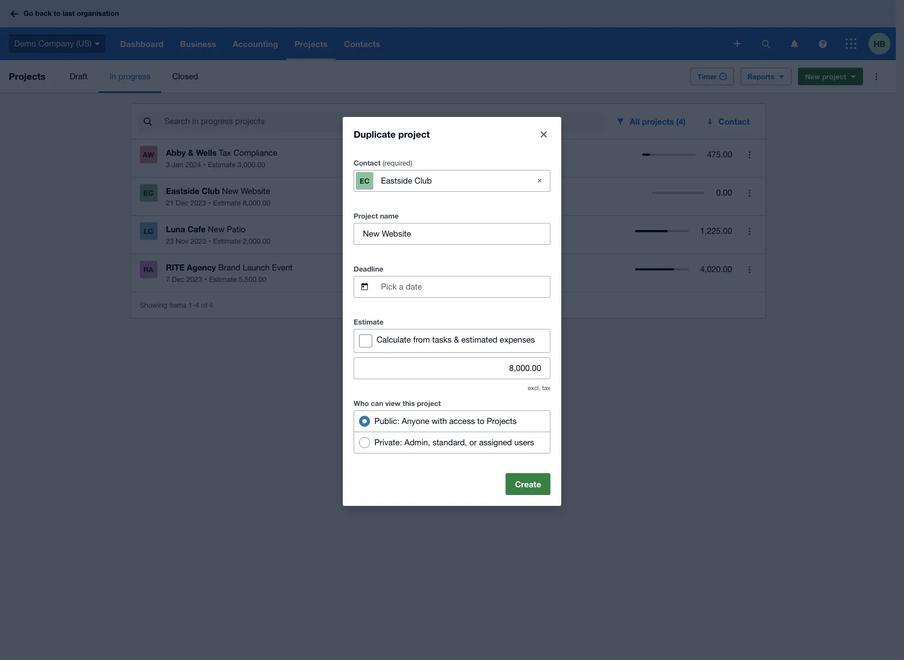 Task type: describe. For each thing, give the bounding box(es) containing it.
reports
[[748, 72, 775, 81]]

deadline
[[354, 264, 384, 273]]

name
[[380, 211, 399, 220]]

(4)
[[677, 116, 686, 126]]

cafe
[[188, 224, 206, 234]]

1,225.00
[[700, 226, 732, 236]]

private: admin, standard, or assigned users
[[375, 438, 534, 447]]

eastside club new website 21 dec 2023 • estimate 8,000.00
[[166, 186, 270, 207]]

draft link
[[59, 60, 99, 93]]

Deadline field
[[380, 276, 550, 297]]

who
[[354, 399, 369, 408]]

1 4 from the left
[[195, 301, 199, 309]]

hb banner
[[0, 0, 896, 60]]

private:
[[375, 438, 402, 447]]

excl.
[[528, 385, 541, 391]]

project for duplicate project
[[398, 128, 430, 140]]

back
[[35, 9, 52, 18]]

estimate inside 'luna cafe new patio 23 nov 2023 • estimate 2,000.00'
[[213, 237, 241, 246]]

0.00
[[716, 188, 732, 197]]

go back to last organisation link
[[7, 4, 126, 23]]

estimate inside the eastside club new website 21 dec 2023 • estimate 8,000.00
[[213, 199, 241, 207]]

project name
[[354, 211, 399, 220]]

(us)
[[76, 39, 92, 48]]

ra
[[143, 265, 153, 274]]

access
[[449, 416, 475, 426]]

2024
[[185, 161, 201, 169]]

duplicate project
[[354, 128, 430, 140]]

compliance
[[234, 148, 277, 157]]

close button
[[533, 123, 555, 145]]

with
[[432, 416, 447, 426]]

Find or create a contact field
[[380, 170, 524, 191]]

abby
[[166, 148, 186, 157]]

demo company (us)
[[14, 39, 92, 48]]

& inside abby & wells tax compliance 3 jan 2024 • estimate 3,000.00
[[188, 148, 194, 157]]

rite agency brand launch event 7 dec 2023 • estimate 5,500.00
[[166, 262, 293, 284]]

jan
[[172, 161, 183, 169]]

assigned
[[479, 438, 512, 447]]

users
[[514, 438, 534, 447]]

demo
[[14, 39, 36, 48]]

website
[[241, 186, 270, 196]]

• inside the eastside club new website 21 dec 2023 • estimate 8,000.00
[[208, 199, 211, 207]]

4,020.00
[[700, 265, 732, 274]]

view
[[385, 399, 401, 408]]

Search in progress projects search field
[[163, 111, 605, 132]]

can
[[371, 399, 383, 408]]

1 horizontal spatial svg image
[[819, 40, 827, 48]]

dec inside the eastside club new website 21 dec 2023 • estimate 8,000.00
[[176, 199, 188, 207]]

estimate inside rite agency brand launch event 7 dec 2023 • estimate 5,500.00
[[209, 276, 237, 284]]

in progress link
[[99, 60, 161, 93]]

progress
[[118, 72, 150, 81]]

2023 for cafe
[[191, 237, 206, 246]]

launch
[[243, 263, 270, 272]]

new for luna cafe
[[208, 225, 224, 234]]

eastside
[[166, 186, 200, 196]]

new project button
[[798, 68, 863, 85]]

showing
[[140, 301, 167, 309]]

svg image inside go back to last organisation link
[[10, 10, 18, 17]]

admin,
[[404, 438, 430, 447]]

event
[[272, 263, 293, 272]]

go
[[24, 9, 33, 18]]

abby & wells tax compliance 3 jan 2024 • estimate 3,000.00
[[166, 148, 277, 169]]

3
[[166, 161, 170, 169]]

create button
[[506, 473, 551, 495]]

public: anyone with access to projects
[[375, 416, 517, 426]]

duplicate project dialog
[[343, 117, 562, 506]]

to inside hb banner
[[54, 9, 61, 18]]

new project
[[805, 72, 846, 81]]

ec inside dialog
[[360, 176, 370, 185]]

luna
[[166, 224, 185, 234]]

e.g. 10,000.00 field
[[354, 358, 550, 379]]

• inside 'luna cafe new patio 23 nov 2023 • estimate 2,000.00'
[[209, 237, 211, 246]]

agency
[[187, 262, 216, 272]]

contact for contact
[[719, 116, 750, 126]]

2 vertical spatial project
[[417, 399, 441, 408]]

21
[[166, 199, 174, 207]]

projects
[[642, 116, 674, 126]]

all
[[630, 116, 640, 126]]

projects inside duplicate project dialog
[[487, 416, 517, 426]]

svg image inside demo company (us) popup button
[[94, 43, 100, 45]]

hb button
[[869, 27, 896, 60]]

items
[[169, 301, 187, 309]]

this
[[403, 399, 415, 408]]

standard,
[[433, 438, 467, 447]]

estimated
[[461, 335, 498, 344]]

to inside duplicate project dialog
[[477, 416, 485, 426]]

tax
[[219, 148, 231, 157]]

& inside duplicate project dialog
[[454, 335, 459, 344]]

project for new project
[[822, 72, 846, 81]]

475.00
[[707, 150, 732, 159]]

7
[[166, 276, 170, 284]]

demo company (us) button
[[0, 27, 112, 60]]

club
[[202, 186, 220, 196]]



Task type: vqa. For each thing, say whether or not it's contained in the screenshot.
3,000.00 on the left top
yes



Task type: locate. For each thing, give the bounding box(es) containing it.
1 vertical spatial 2023
[[191, 237, 206, 246]]

patio
[[227, 225, 246, 234]]

excl. tax
[[528, 385, 551, 391]]

2 vertical spatial new
[[208, 225, 224, 234]]

projects up assigned at the bottom of the page
[[487, 416, 517, 426]]

2 vertical spatial 2023
[[186, 276, 202, 284]]

group
[[354, 410, 551, 454]]

2023 down club
[[190, 199, 206, 207]]

calculate from tasks & estimated expenses
[[377, 335, 535, 344]]

create
[[515, 479, 541, 489]]

1 horizontal spatial projects
[[487, 416, 517, 426]]

• down club
[[208, 199, 211, 207]]

expenses
[[500, 335, 535, 344]]

0 vertical spatial project
[[822, 72, 846, 81]]

showing items 1-4 of 4
[[140, 301, 213, 309]]

1 horizontal spatial &
[[454, 335, 459, 344]]

lc
[[144, 227, 153, 236]]

2023
[[190, 199, 206, 207], [191, 237, 206, 246], [186, 276, 202, 284]]

dec right 7
[[172, 276, 185, 284]]

1 vertical spatial to
[[477, 416, 485, 426]]

• inside abby & wells tax compliance 3 jan 2024 • estimate 3,000.00
[[203, 161, 206, 169]]

new inside the eastside club new website 21 dec 2023 • estimate 8,000.00
[[222, 186, 239, 196]]

0 vertical spatial &
[[188, 148, 194, 157]]

estimate down club
[[213, 199, 241, 207]]

to right 'access'
[[477, 416, 485, 426]]

close image
[[541, 131, 547, 138]]

0 vertical spatial to
[[54, 9, 61, 18]]

0 horizontal spatial svg image
[[94, 43, 100, 45]]

draft
[[70, 72, 88, 81]]

from
[[413, 335, 430, 344]]

navigation
[[112, 27, 727, 60]]

all projects (4)
[[630, 116, 686, 126]]

anyone
[[402, 416, 430, 426]]

go back to last organisation
[[24, 9, 119, 18]]

contact
[[719, 116, 750, 126], [354, 158, 381, 167]]

estimate inside duplicate project dialog
[[354, 317, 384, 326]]

23
[[166, 237, 174, 246]]

4
[[195, 301, 199, 309], [209, 301, 213, 309]]

estimate down tax
[[208, 161, 236, 169]]

3,000.00
[[238, 161, 265, 169]]

0 horizontal spatial &
[[188, 148, 194, 157]]

dec right 21
[[176, 199, 188, 207]]

nov
[[176, 237, 189, 246]]

1 vertical spatial project
[[398, 128, 430, 140]]

estimate
[[208, 161, 236, 169], [213, 199, 241, 207], [213, 237, 241, 246], [209, 276, 237, 284], [354, 317, 384, 326]]

aw
[[143, 150, 154, 159]]

& right tasks
[[454, 335, 459, 344]]

navigation inside hb banner
[[112, 27, 727, 60]]

1 vertical spatial ec
[[144, 189, 153, 197]]

new for eastside club
[[222, 186, 239, 196]]

tasks
[[432, 335, 452, 344]]

contact inside duplicate project dialog
[[354, 158, 381, 167]]

svg image up new project
[[819, 40, 827, 48]]

closed
[[172, 72, 198, 81]]

group inside duplicate project dialog
[[354, 410, 551, 454]]

dec inside rite agency brand launch event 7 dec 2023 • estimate 5,500.00
[[172, 276, 185, 284]]

projects down demo
[[9, 71, 46, 82]]

2023 down 'agency'
[[186, 276, 202, 284]]

0 horizontal spatial ec
[[144, 189, 153, 197]]

new inside popup button
[[805, 72, 820, 81]]

new right club
[[222, 186, 239, 196]]

who can view this project
[[354, 399, 441, 408]]

brand
[[218, 263, 240, 272]]

0 horizontal spatial projects
[[9, 71, 46, 82]]

svg image
[[10, 10, 18, 17], [846, 38, 857, 49], [762, 40, 770, 48], [791, 40, 798, 48], [734, 40, 741, 47]]

group containing public: anyone with access to projects
[[354, 410, 551, 454]]

new right cafe
[[208, 225, 224, 234]]

in
[[109, 72, 116, 81]]

to
[[54, 9, 61, 18], [477, 416, 485, 426]]

0 horizontal spatial 4
[[195, 301, 199, 309]]

• right 2024
[[203, 161, 206, 169]]

1 vertical spatial projects
[[487, 416, 517, 426]]

reports button
[[741, 68, 792, 85]]

1 vertical spatial &
[[454, 335, 459, 344]]

0 vertical spatial dec
[[176, 199, 188, 207]]

or
[[469, 438, 477, 447]]

8,000.00
[[243, 199, 270, 207]]

1 horizontal spatial to
[[477, 416, 485, 426]]

new inside 'luna cafe new patio 23 nov 2023 • estimate 2,000.00'
[[208, 225, 224, 234]]

2023 inside the eastside club new website 21 dec 2023 • estimate 8,000.00
[[190, 199, 206, 207]]

clear image
[[529, 170, 551, 192]]

0 vertical spatial 2023
[[190, 199, 206, 207]]

wells
[[196, 148, 217, 157]]

1 horizontal spatial 4
[[209, 301, 213, 309]]

5,500.00
[[239, 276, 266, 284]]

contact for contact (required)
[[354, 158, 381, 167]]

estimate down patio
[[213, 237, 241, 246]]

& up 2024
[[188, 148, 194, 157]]

1 horizontal spatial contact
[[719, 116, 750, 126]]

• up 'agency'
[[209, 237, 211, 246]]

new right reports popup button
[[805, 72, 820, 81]]

0 vertical spatial projects
[[9, 71, 46, 82]]

contact inside popup button
[[719, 116, 750, 126]]

1 vertical spatial contact
[[354, 158, 381, 167]]

4 right of
[[209, 301, 213, 309]]

•
[[203, 161, 206, 169], [208, 199, 211, 207], [209, 237, 211, 246], [204, 276, 207, 284]]

2,000.00
[[243, 237, 271, 246]]

1 horizontal spatial ec
[[360, 176, 370, 185]]

last
[[63, 9, 75, 18]]

• inside rite agency brand launch event 7 dec 2023 • estimate 5,500.00
[[204, 276, 207, 284]]

of
[[201, 301, 207, 309]]

timer button
[[691, 68, 734, 85]]

2 4 from the left
[[209, 301, 213, 309]]

0 horizontal spatial contact
[[354, 158, 381, 167]]

ec down contact (required)
[[360, 176, 370, 185]]

tax
[[542, 385, 551, 391]]

duplicate
[[354, 128, 396, 140]]

organisation
[[77, 9, 119, 18]]

2023 for club
[[190, 199, 206, 207]]

company
[[38, 39, 74, 48]]

svg image
[[819, 40, 827, 48], [94, 43, 100, 45]]

1 vertical spatial new
[[222, 186, 239, 196]]

in progress
[[109, 72, 150, 81]]

contact button
[[699, 110, 759, 132]]

calculate
[[377, 335, 411, 344]]

estimate up calculate
[[354, 317, 384, 326]]

0 vertical spatial new
[[805, 72, 820, 81]]

0 horizontal spatial to
[[54, 9, 61, 18]]

dec
[[176, 199, 188, 207], [172, 276, 185, 284]]

Project name field
[[354, 223, 550, 244]]

4 left of
[[195, 301, 199, 309]]

public:
[[375, 416, 400, 426]]

(required)
[[383, 159, 413, 167]]

project
[[354, 211, 378, 220]]

estimate down brand
[[209, 276, 237, 284]]

new
[[805, 72, 820, 81], [222, 186, 239, 196], [208, 225, 224, 234]]

ec left eastside on the top left of the page
[[144, 189, 153, 197]]

1 vertical spatial dec
[[172, 276, 185, 284]]

estimate inside abby & wells tax compliance 3 jan 2024 • estimate 3,000.00
[[208, 161, 236, 169]]

ec
[[360, 176, 370, 185], [144, 189, 153, 197]]

all projects (4) button
[[609, 110, 695, 132]]

contact (required)
[[354, 158, 413, 167]]

2023 inside rite agency brand launch event 7 dec 2023 • estimate 5,500.00
[[186, 276, 202, 284]]

projects
[[9, 71, 46, 82], [487, 416, 517, 426]]

• down 'agency'
[[204, 276, 207, 284]]

contact down the duplicate
[[354, 158, 381, 167]]

contact up 475.00
[[719, 116, 750, 126]]

to left the last at the top left of the page
[[54, 9, 61, 18]]

svg image right (us)
[[94, 43, 100, 45]]

2023 inside 'luna cafe new patio 23 nov 2023 • estimate 2,000.00'
[[191, 237, 206, 246]]

0 vertical spatial ec
[[360, 176, 370, 185]]

2023 down cafe
[[191, 237, 206, 246]]

0 vertical spatial contact
[[719, 116, 750, 126]]

project inside popup button
[[822, 72, 846, 81]]

rite
[[166, 262, 185, 272]]

timer
[[698, 72, 717, 81]]



